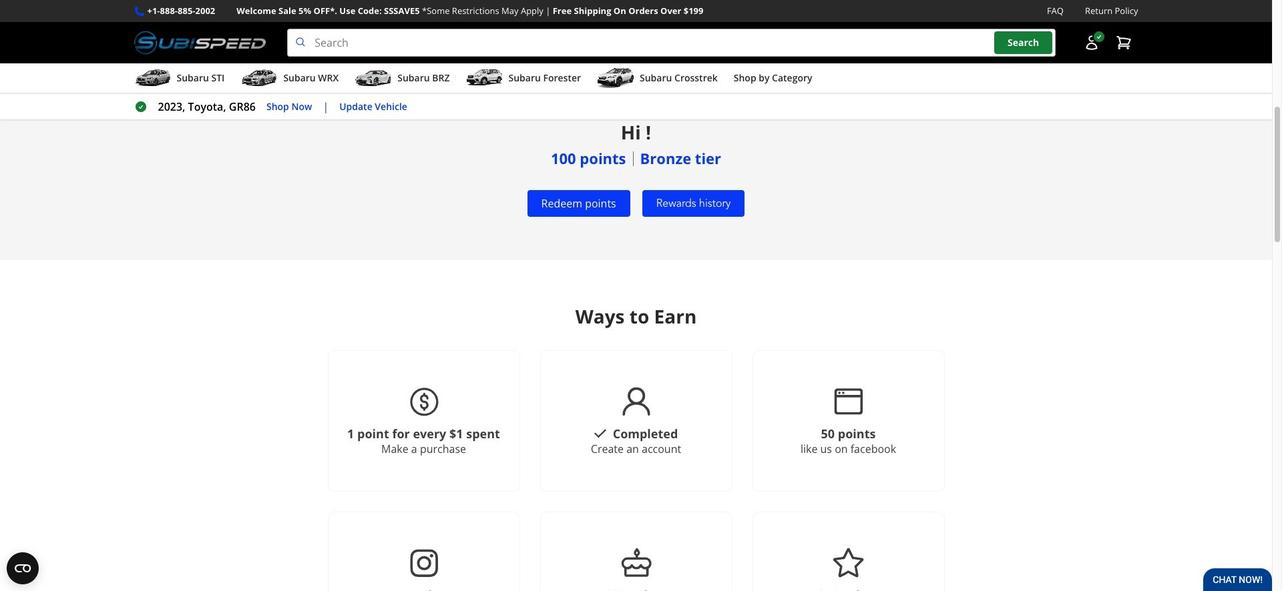 Task type: describe. For each thing, give the bounding box(es) containing it.
button image
[[1084, 35, 1100, 51]]

subispeed logo image
[[134, 29, 266, 57]]

a subaru crosstrek thumbnail image image
[[597, 68, 635, 88]]

a subaru wrx thumbnail image image
[[241, 68, 278, 88]]

a subaru brz thumbnail image image
[[355, 68, 392, 88]]

a subaru forester thumbnail image image
[[466, 68, 503, 88]]

campaigns list list
[[235, 351, 1037, 592]]



Task type: locate. For each thing, give the bounding box(es) containing it.
open widget image
[[7, 553, 39, 585]]

heading
[[235, 304, 1037, 329]]

search input field
[[287, 29, 1056, 57]]

a subaru sti thumbnail image image
[[134, 68, 171, 88]]



Task type: vqa. For each thing, say whether or not it's contained in the screenshot.
heading
yes



